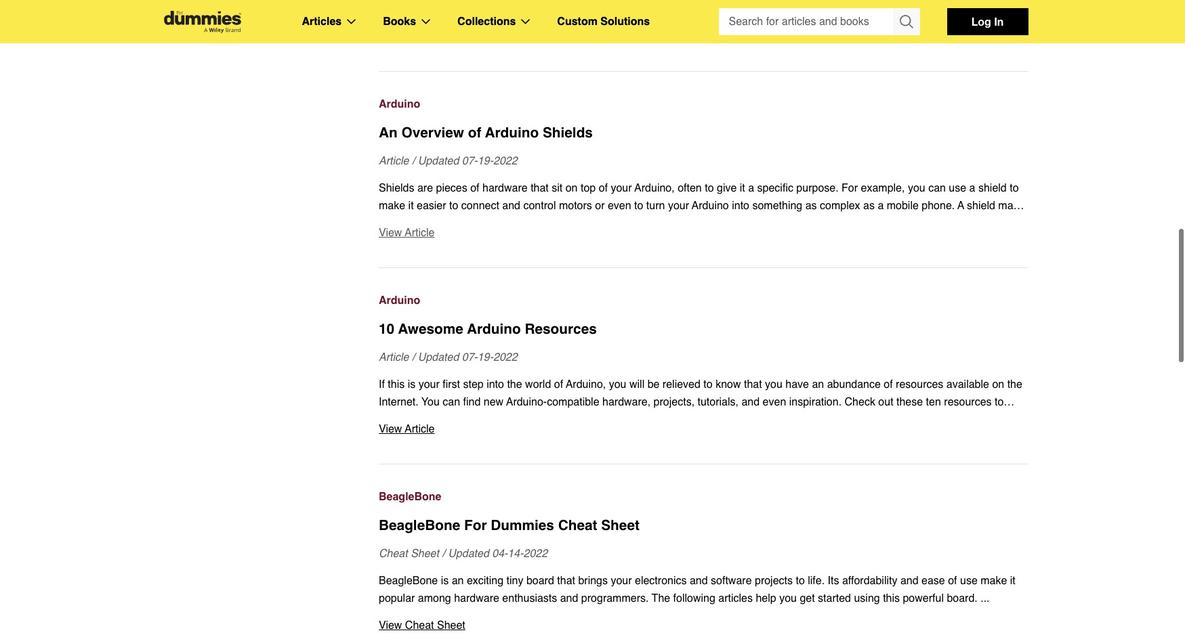 Task type: describe. For each thing, give the bounding box(es) containing it.
this
[[883, 593, 900, 605]]

projects
[[755, 575, 793, 587]]

2022 for resources
[[493, 352, 517, 364]]

view cheat sheet
[[379, 620, 465, 632]]

log in link
[[947, 8, 1028, 35]]

1 view article from the top
[[379, 30, 435, 43]]

0 horizontal spatial of
[[468, 125, 481, 141]]

view cheat sheet link
[[379, 617, 1028, 635]]

2 vertical spatial cheat
[[405, 620, 434, 632]]

solutions
[[601, 16, 650, 28]]

hardware
[[454, 593, 499, 605]]

an overview of arduino shields link
[[379, 123, 1028, 143]]

/ for overview
[[412, 155, 415, 167]]

get
[[800, 593, 815, 605]]

in
[[994, 15, 1004, 28]]

tiny
[[507, 575, 523, 587]]

affordability
[[842, 575, 897, 587]]

enthusiasts
[[502, 593, 557, 605]]

you
[[779, 593, 797, 605]]

07- for of
[[462, 155, 478, 167]]

beaglebone for beaglebone for dummies cheat sheet
[[379, 518, 460, 534]]

it
[[1010, 575, 1016, 587]]

is
[[441, 575, 449, 587]]

10 awesome arduino resources link
[[379, 319, 1028, 339]]

brings
[[578, 575, 608, 587]]

powerful
[[903, 593, 944, 605]]

beaglebone for dummies cheat sheet
[[379, 518, 640, 534]]

beaglebone for beaglebone
[[379, 491, 441, 503]]

beaglebone for dummies cheat sheet link
[[379, 516, 1028, 536]]

view for beaglebone
[[379, 620, 402, 632]]

arduino link for an overview of arduino shields
[[379, 96, 1028, 113]]

1 horizontal spatial and
[[690, 575, 708, 587]]

10 awesome arduino resources
[[379, 321, 597, 337]]

19- for arduino
[[478, 352, 493, 364]]

19- for of
[[478, 155, 493, 167]]

books
[[383, 16, 416, 28]]

2 horizontal spatial and
[[900, 575, 919, 587]]

of inside beaglebone is an exciting tiny board that brings your electronics and software projects to life. its affordability and ease of use make it popular among hardware enthusiasts and programmers. the following articles help you get started using this powerful board.
[[948, 575, 957, 587]]

view article for awesome
[[379, 423, 435, 436]]

2 vertical spatial /
[[442, 548, 445, 560]]

14-
[[508, 548, 523, 560]]

logo image
[[157, 11, 248, 33]]

board
[[526, 575, 554, 587]]

0 horizontal spatial and
[[560, 593, 578, 605]]

arduino right awesome
[[467, 321, 521, 337]]

started
[[818, 593, 851, 605]]

articles
[[718, 593, 753, 605]]

2 vertical spatial updated
[[448, 548, 489, 560]]

view article for overview
[[379, 227, 435, 239]]

updated for awesome
[[418, 352, 459, 364]]

log in
[[971, 15, 1004, 28]]

1 view from the top
[[379, 30, 402, 43]]

dummies
[[491, 518, 554, 534]]

popular
[[379, 593, 415, 605]]

custom solutions
[[557, 16, 650, 28]]

that
[[557, 575, 575, 587]]

arduino left shields
[[485, 125, 539, 141]]

electronics
[[635, 575, 687, 587]]

1 vertical spatial cheat
[[379, 548, 408, 560]]

arduino link for 10 awesome arduino resources
[[379, 292, 1028, 310]]



Task type: locate. For each thing, give the bounding box(es) containing it.
2 article / updated 07-19-2022 from the top
[[379, 352, 517, 364]]

overview
[[401, 125, 464, 141]]

view article link for 10 awesome arduino resources
[[379, 421, 1028, 438]]

19-
[[478, 155, 493, 167], [478, 352, 493, 364]]

2022 for arduino
[[493, 155, 517, 167]]

sheet up among
[[411, 548, 439, 560]]

/ down overview at the top of the page
[[412, 155, 415, 167]]

beaglebone inside beaglebone is an exciting tiny board that brings your electronics and software projects to life. its affordability and ease of use make it popular among hardware enthusiasts and programmers. the following articles help you get started using this powerful board.
[[379, 575, 438, 587]]

view
[[379, 30, 402, 43], [379, 227, 402, 239], [379, 423, 402, 436], [379, 620, 402, 632]]

open article categories image
[[347, 19, 356, 24]]

programmers.
[[581, 593, 649, 605]]

1 view article link from the top
[[379, 28, 1028, 45]]

make
[[981, 575, 1007, 587]]

collections
[[457, 16, 516, 28]]

2022 down 10 awesome arduino resources
[[493, 352, 517, 364]]

among
[[418, 593, 451, 605]]

0 vertical spatial /
[[412, 155, 415, 167]]

0 vertical spatial view article link
[[379, 28, 1028, 45]]

cookie consent banner dialog
[[0, 589, 1185, 638]]

1 vertical spatial view article link
[[379, 224, 1028, 242]]

and up following
[[690, 575, 708, 587]]

article / updated 07-19-2022 for overview
[[379, 155, 517, 167]]

0 vertical spatial 19-
[[478, 155, 493, 167]]

article
[[405, 30, 435, 43], [379, 155, 409, 167], [405, 227, 435, 239], [379, 352, 409, 364], [405, 423, 435, 436]]

/
[[412, 155, 415, 167], [412, 352, 415, 364], [442, 548, 445, 560]]

2 vertical spatial beaglebone
[[379, 575, 438, 587]]

1 vertical spatial updated
[[418, 352, 459, 364]]

0 vertical spatial 2022
[[493, 155, 517, 167]]

exciting
[[467, 575, 504, 587]]

07- down an overview of arduino shields on the top of the page
[[462, 155, 478, 167]]

/ down awesome
[[412, 352, 415, 364]]

3 view article link from the top
[[379, 421, 1028, 438]]

software
[[711, 575, 752, 587]]

04-
[[492, 548, 508, 560]]

of
[[468, 125, 481, 141], [948, 575, 957, 587]]

updated down overview at the top of the page
[[418, 155, 459, 167]]

1 beaglebone from the top
[[379, 491, 441, 503]]

following
[[673, 593, 715, 605]]

beaglebone for beaglebone is an exciting tiny board that brings your electronics and software projects to life. its affordability and ease of use make it popular among hardware enthusiasts and programmers. the following articles help you get started using this powerful board.
[[379, 575, 438, 587]]

07- down 10 awesome arduino resources
[[462, 352, 478, 364]]

sheet down among
[[437, 620, 465, 632]]

article / updated 07-19-2022 down overview at the top of the page
[[379, 155, 517, 167]]

beaglebone is an exciting tiny board that brings your electronics and software projects to life. its affordability and ease of use make it popular among hardware enthusiasts and programmers. the following articles help you get started using this powerful board.
[[379, 575, 1016, 605]]

open collections list image
[[521, 19, 530, 24]]

for
[[464, 518, 487, 534]]

2 vertical spatial view article
[[379, 423, 435, 436]]

sheet
[[601, 518, 640, 534], [411, 548, 439, 560], [437, 620, 465, 632]]

07-
[[462, 155, 478, 167], [462, 352, 478, 364]]

1 07- from the top
[[462, 155, 478, 167]]

cheat sheet / updated 04-14-2022
[[379, 548, 548, 560]]

1 arduino link from the top
[[379, 96, 1028, 113]]

sheet up the 'your' on the bottom of page
[[601, 518, 640, 534]]

an
[[452, 575, 464, 587]]

resources
[[525, 321, 597, 337]]

of left use
[[948, 575, 957, 587]]

1 vertical spatial 19-
[[478, 352, 493, 364]]

1 vertical spatial view article
[[379, 227, 435, 239]]

1 vertical spatial 07-
[[462, 352, 478, 364]]

the
[[652, 593, 670, 605]]

2022 up board
[[523, 548, 548, 560]]

1 vertical spatial 2022
[[493, 352, 517, 364]]

view for 10
[[379, 423, 402, 436]]

10
[[379, 321, 394, 337]]

2 vertical spatial 2022
[[523, 548, 548, 560]]

an overview of arduino shields
[[379, 125, 593, 141]]

07- for arduino
[[462, 352, 478, 364]]

3 beaglebone from the top
[[379, 575, 438, 587]]

2 view from the top
[[379, 227, 402, 239]]

1 vertical spatial /
[[412, 352, 415, 364]]

1 horizontal spatial of
[[948, 575, 957, 587]]

updated
[[418, 155, 459, 167], [418, 352, 459, 364], [448, 548, 489, 560]]

custom
[[557, 16, 598, 28]]

2 view article link from the top
[[379, 224, 1028, 242]]

2022
[[493, 155, 517, 167], [493, 352, 517, 364], [523, 548, 548, 560]]

view article link for an overview of arduino shields
[[379, 224, 1028, 242]]

arduino up '10'
[[379, 295, 420, 307]]

arduino link up an overview of arduino shields link
[[379, 96, 1028, 113]]

group
[[719, 8, 920, 35]]

4 view from the top
[[379, 620, 402, 632]]

0 vertical spatial beaglebone
[[379, 491, 441, 503]]

0 vertical spatial article / updated 07-19-2022
[[379, 155, 517, 167]]

view for an
[[379, 227, 402, 239]]

1 vertical spatial beaglebone
[[379, 518, 460, 534]]

2 19- from the top
[[478, 352, 493, 364]]

custom solutions link
[[557, 13, 650, 30]]

life.
[[808, 575, 825, 587]]

2 beaglebone from the top
[[379, 518, 460, 534]]

arduino up an at the top of the page
[[379, 98, 420, 110]]

and
[[690, 575, 708, 587], [900, 575, 919, 587], [560, 593, 578, 605]]

updated up an
[[448, 548, 489, 560]]

2 arduino link from the top
[[379, 292, 1028, 310]]

using
[[854, 593, 880, 605]]

ease
[[922, 575, 945, 587]]

open book categories image
[[422, 19, 430, 24]]

shields
[[543, 125, 593, 141]]

0 vertical spatial updated
[[418, 155, 459, 167]]

Search for articles and books text field
[[719, 8, 894, 35]]

0 vertical spatial cheat
[[558, 518, 597, 534]]

0 vertical spatial 07-
[[462, 155, 478, 167]]

19- down 10 awesome arduino resources
[[478, 352, 493, 364]]

awesome
[[398, 321, 463, 337]]

2 07- from the top
[[462, 352, 478, 364]]

your
[[611, 575, 632, 587]]

board.
[[947, 593, 978, 605]]

2 vertical spatial sheet
[[437, 620, 465, 632]]

arduino link
[[379, 96, 1028, 113], [379, 292, 1028, 310]]

1 vertical spatial sheet
[[411, 548, 439, 560]]

0 vertical spatial sheet
[[601, 518, 640, 534]]

2 vertical spatial view article link
[[379, 421, 1028, 438]]

view article
[[379, 30, 435, 43], [379, 227, 435, 239], [379, 423, 435, 436]]

view article link
[[379, 28, 1028, 45], [379, 224, 1028, 242], [379, 421, 1028, 438]]

and up powerful
[[900, 575, 919, 587]]

cheat down among
[[405, 620, 434, 632]]

articles
[[302, 16, 342, 28]]

arduino
[[379, 98, 420, 110], [485, 125, 539, 141], [379, 295, 420, 307], [467, 321, 521, 337]]

article / updated 07-19-2022
[[379, 155, 517, 167], [379, 352, 517, 364]]

1 vertical spatial article / updated 07-19-2022
[[379, 352, 517, 364]]

0 vertical spatial arduino link
[[379, 96, 1028, 113]]

1 19- from the top
[[478, 155, 493, 167]]

updated for overview
[[418, 155, 459, 167]]

and down that
[[560, 593, 578, 605]]

updated down awesome
[[418, 352, 459, 364]]

0 vertical spatial view article
[[379, 30, 435, 43]]

log
[[971, 15, 991, 28]]

beaglebone link
[[379, 489, 1028, 506]]

1 vertical spatial arduino link
[[379, 292, 1028, 310]]

cheat right dummies
[[558, 518, 597, 534]]

of right overview at the top of the page
[[468, 125, 481, 141]]

3 view article from the top
[[379, 423, 435, 436]]

0 vertical spatial of
[[468, 125, 481, 141]]

/ for awesome
[[412, 352, 415, 364]]

to
[[796, 575, 805, 587]]

beaglebone
[[379, 491, 441, 503], [379, 518, 460, 534], [379, 575, 438, 587]]

help
[[756, 593, 776, 605]]

/ up "is"
[[442, 548, 445, 560]]

1 article / updated 07-19-2022 from the top
[[379, 155, 517, 167]]

2 view article from the top
[[379, 227, 435, 239]]

3 view from the top
[[379, 423, 402, 436]]

use
[[960, 575, 978, 587]]

article / updated 07-19-2022 for awesome
[[379, 352, 517, 364]]

2022 down an overview of arduino shields on the top of the page
[[493, 155, 517, 167]]

article / updated 07-19-2022 down awesome
[[379, 352, 517, 364]]

19- down an overview of arduino shields on the top of the page
[[478, 155, 493, 167]]

arduino link up the 10 awesome arduino resources link
[[379, 292, 1028, 310]]

1 vertical spatial of
[[948, 575, 957, 587]]

an
[[379, 125, 398, 141]]

cheat up popular
[[379, 548, 408, 560]]

cheat
[[558, 518, 597, 534], [379, 548, 408, 560], [405, 620, 434, 632]]

its
[[828, 575, 839, 587]]



Task type: vqa. For each thing, say whether or not it's contained in the screenshot.
Enthusiasts
yes



